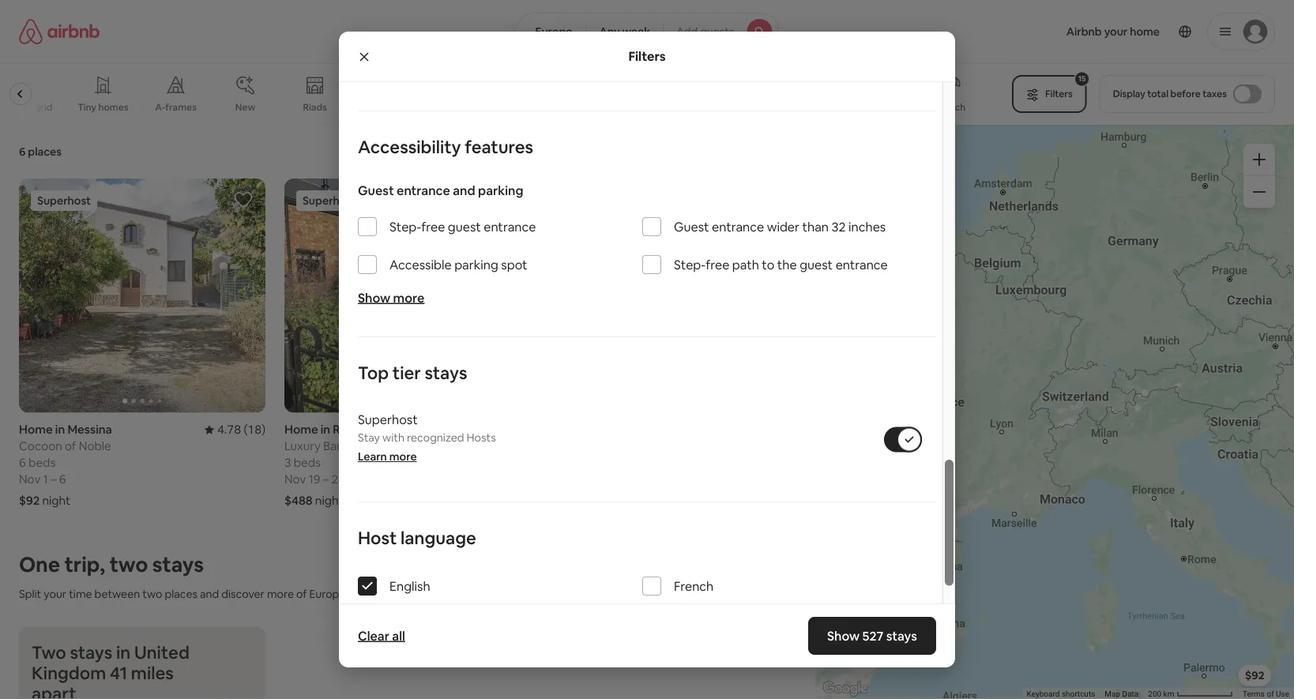 Task type: locate. For each thing, give the bounding box(es) containing it.
zoom in image
[[1253, 153, 1266, 166]]

$280
[[550, 493, 578, 508]]

shepherd's huts
[[609, 101, 680, 113]]

1 horizontal spatial of
[[296, 587, 307, 601]]

5.0
[[490, 422, 507, 437]]

1 horizontal spatial guest
[[800, 256, 833, 273]]

5.0 (59)
[[490, 422, 531, 437]]

1 horizontal spatial step-
[[674, 256, 706, 273]]

places
[[28, 145, 62, 159], [165, 587, 197, 601]]

of left "europe."
[[296, 587, 307, 601]]

of left use
[[1267, 689, 1274, 699]]

0 vertical spatial places
[[28, 145, 62, 159]]

entrance down inches at the top
[[836, 256, 888, 273]]

home in messina cocoon of noble 6 beds nov 1 – 6 $92 night
[[19, 422, 112, 508]]

2 beds from the left
[[294, 455, 321, 470]]

holiday parks
[[844, 101, 905, 113]]

1 vertical spatial show
[[827, 628, 860, 644]]

(18)
[[244, 422, 265, 437]]

0 vertical spatial and
[[453, 182, 475, 198]]

41 miles
[[110, 662, 174, 685]]

filters dialog
[[339, 0, 955, 668]]

map data
[[1105, 689, 1139, 699]]

off-the-grid
[[0, 101, 53, 113]]

2 horizontal spatial in
[[321, 422, 330, 437]]

night right $280
[[580, 493, 609, 508]]

None search field
[[516, 13, 779, 51]]

0 horizontal spatial –
[[51, 472, 57, 487]]

map data button
[[1105, 689, 1139, 699]]

stays right tier
[[425, 362, 467, 384]]

1 night from the left
[[42, 493, 70, 508]]

1 vertical spatial 6
[[19, 455, 26, 470]]

1 horizontal spatial beds
[[294, 455, 321, 470]]

learn
[[358, 450, 387, 464]]

1 horizontal spatial show
[[827, 628, 860, 644]]

split your time between two places and discover more of europe.
[[19, 587, 348, 601]]

200 km
[[1148, 689, 1176, 699]]

1 – from the left
[[51, 472, 57, 487]]

4.78 (18)
[[217, 422, 265, 437]]

group for $280
[[550, 179, 796, 413]]

2 vertical spatial of
[[1267, 689, 1274, 699]]

total
[[1147, 88, 1169, 100]]

0 horizontal spatial night
[[42, 493, 70, 508]]

two right between
[[142, 587, 162, 601]]

–
[[51, 472, 57, 487], [323, 472, 329, 487]]

add to wishlist: home in messina image
[[234, 190, 253, 209]]

nov left 1
[[19, 472, 41, 487]]

in up cocoon
[[55, 422, 65, 437]]

1 horizontal spatial night
[[315, 493, 343, 508]]

0 vertical spatial show
[[358, 290, 390, 306]]

1 horizontal spatial $92
[[1245, 669, 1265, 683]]

1 vertical spatial places
[[165, 587, 197, 601]]

0 horizontal spatial step-
[[390, 219, 421, 235]]

a-frames
[[155, 101, 197, 113]]

of left noble on the bottom left of the page
[[65, 438, 76, 454]]

desert
[[439, 101, 469, 113]]

1 vertical spatial of
[[296, 587, 307, 601]]

of
[[65, 438, 76, 454], [296, 587, 307, 601], [1267, 689, 1274, 699]]

show
[[358, 290, 390, 306], [827, 628, 860, 644]]

and left discover at the bottom left of the page
[[200, 587, 219, 601]]

group containing off-the-grid
[[0, 63, 993, 125]]

guest
[[448, 219, 481, 235], [800, 256, 833, 273]]

places left discover at the bottom left of the page
[[165, 587, 197, 601]]

group for home in messina
[[19, 179, 265, 413]]

home
[[19, 422, 53, 437], [284, 422, 318, 437]]

show left 527
[[827, 628, 860, 644]]

show down accessible
[[358, 290, 390, 306]]

0 horizontal spatial free
[[421, 219, 445, 235]]

guest right the
[[800, 256, 833, 273]]

5.0 out of 5 average rating,  59 reviews image
[[477, 422, 531, 437]]

and
[[453, 182, 475, 198], [200, 587, 219, 601]]

– right 1
[[51, 472, 57, 487]]

beds down cocoon
[[28, 455, 56, 470]]

two
[[109, 551, 148, 577], [142, 587, 162, 601]]

display
[[1113, 88, 1145, 100]]

6 right 1
[[59, 472, 66, 487]]

home for home in messina cocoon of noble 6 beds nov 1 – 6 $92 night
[[19, 422, 53, 437]]

1 horizontal spatial free
[[706, 256, 730, 273]]

kingdom
[[32, 662, 106, 685]]

guest up accessible parking spot at the left top
[[448, 219, 481, 235]]

top
[[358, 362, 389, 384]]

0 horizontal spatial of
[[65, 438, 76, 454]]

1 home from the left
[[19, 422, 53, 437]]

0 vertical spatial guest
[[448, 219, 481, 235]]

4.78 out of 5 average rating,  18 reviews image
[[205, 422, 265, 437]]

step- left path on the top
[[674, 256, 706, 273]]

tiny homes
[[78, 101, 128, 113]]

discover
[[221, 587, 265, 601]]

0 horizontal spatial nov
[[19, 472, 41, 487]]

than
[[802, 219, 829, 235]]

accessibility features
[[358, 136, 533, 158]]

to
[[762, 256, 775, 273]]

– inside 3 beds nov 19 – 24 $488 night
[[323, 472, 329, 487]]

2 vertical spatial more
[[267, 587, 294, 601]]

spot
[[501, 256, 527, 273]]

1 horizontal spatial –
[[323, 472, 329, 487]]

home up 3
[[284, 422, 318, 437]]

google map
showing 3 stays. region
[[815, 125, 1294, 699]]

zoom out image
[[1253, 186, 1266, 198]]

1 nov from the left
[[19, 472, 41, 487]]

2 horizontal spatial of
[[1267, 689, 1274, 699]]

free left path on the top
[[706, 256, 730, 273]]

1 horizontal spatial places
[[165, 587, 197, 601]]

0 horizontal spatial guest
[[358, 182, 394, 198]]

32
[[832, 219, 846, 235]]

0 vertical spatial step-
[[390, 219, 421, 235]]

1 horizontal spatial guest
[[674, 219, 709, 235]]

2 – from the left
[[323, 472, 329, 487]]

superhost stay with recognized hosts learn more
[[358, 411, 496, 464]]

english
[[390, 578, 430, 594]]

– right 19
[[323, 472, 329, 487]]

keyboard shortcuts
[[1027, 689, 1095, 699]]

filters
[[628, 48, 666, 64]]

527
[[863, 628, 884, 644]]

any week
[[599, 24, 650, 39]]

the-
[[16, 101, 35, 113]]

1 horizontal spatial home
[[284, 422, 318, 437]]

stays right "two"
[[70, 641, 112, 664]]

huts
[[660, 101, 680, 113]]

beds
[[28, 455, 56, 470], [294, 455, 321, 470]]

0 vertical spatial more
[[393, 290, 425, 306]]

google image
[[819, 679, 871, 699]]

6 down the-
[[19, 145, 26, 159]]

0 horizontal spatial in
[[55, 422, 65, 437]]

free
[[421, 219, 445, 235], [706, 256, 730, 273]]

2 night from the left
[[315, 493, 343, 508]]

in left united in the bottom left of the page
[[116, 641, 131, 664]]

200
[[1148, 689, 1162, 699]]

night inside 3 beds nov 19 – 24 $488 night
[[315, 493, 343, 508]]

guest for guest entrance wider than 32 inches
[[674, 219, 709, 235]]

free for guest
[[421, 219, 445, 235]]

tiny
[[78, 101, 96, 113]]

6 down cocoon
[[19, 455, 26, 470]]

more down accessible
[[393, 290, 425, 306]]

more
[[393, 290, 425, 306], [389, 450, 417, 464], [267, 587, 294, 601]]

24
[[331, 472, 345, 487]]

0 horizontal spatial show
[[358, 290, 390, 306]]

all
[[392, 628, 405, 644]]

guest for guest entrance and parking
[[358, 182, 394, 198]]

nov down 3
[[284, 472, 306, 487]]

$92 down cocoon
[[19, 493, 40, 508]]

0 horizontal spatial beds
[[28, 455, 56, 470]]

0 vertical spatial guest
[[358, 182, 394, 198]]

in left riseley,
[[321, 422, 330, 437]]

nov inside home in messina cocoon of noble 6 beds nov 1 – 6 $92 night
[[19, 472, 41, 487]]

1 horizontal spatial in
[[116, 641, 131, 664]]

in inside home in messina cocoon of noble 6 beds nov 1 – 6 $92 night
[[55, 422, 65, 437]]

2 horizontal spatial night
[[580, 493, 609, 508]]

night down 1
[[42, 493, 70, 508]]

before
[[1171, 88, 1201, 100]]

1 horizontal spatial nov
[[284, 472, 306, 487]]

entrance
[[397, 182, 450, 198], [484, 219, 536, 235], [712, 219, 764, 235], [836, 256, 888, 273]]

km
[[1163, 689, 1174, 699]]

0 vertical spatial $92
[[19, 493, 40, 508]]

0 vertical spatial free
[[421, 219, 445, 235]]

0 horizontal spatial guest
[[448, 219, 481, 235]]

2 nov from the left
[[284, 472, 306, 487]]

beds up 19
[[294, 455, 321, 470]]

0 horizontal spatial $92
[[19, 493, 40, 508]]

2 home from the left
[[284, 422, 318, 437]]

keyboard
[[1027, 689, 1060, 699]]

1 vertical spatial step-
[[674, 256, 706, 273]]

and up step-free guest entrance
[[453, 182, 475, 198]]

messina
[[67, 422, 112, 437]]

apart
[[32, 683, 76, 699]]

free for path
[[706, 256, 730, 273]]

inches
[[849, 219, 886, 235]]

1 vertical spatial guest
[[674, 219, 709, 235]]

more down with
[[389, 450, 417, 464]]

group
[[0, 63, 993, 125], [19, 179, 265, 413], [284, 179, 531, 413], [550, 179, 796, 413]]

any week button
[[586, 13, 664, 51]]

(59)
[[509, 422, 531, 437]]

parking down features
[[478, 182, 523, 198]]

parking left spot
[[454, 256, 498, 273]]

in for messina
[[55, 422, 65, 437]]

night down 24 on the left bottom of the page
[[315, 493, 343, 508]]

two up between
[[109, 551, 148, 577]]

home up cocoon
[[19, 422, 53, 437]]

data
[[1122, 689, 1139, 699]]

1 vertical spatial more
[[389, 450, 417, 464]]

1 vertical spatial $92
[[1245, 669, 1265, 683]]

display total before taxes button
[[1100, 75, 1275, 113]]

beds inside 3 beds nov 19 – 24 $488 night
[[294, 455, 321, 470]]

show more button
[[358, 290, 425, 306]]

$92 up 'terms'
[[1245, 669, 1265, 683]]

1 vertical spatial free
[[706, 256, 730, 273]]

1 vertical spatial two
[[142, 587, 162, 601]]

more right discover at the bottom left of the page
[[267, 587, 294, 601]]

1 beds from the left
[[28, 455, 56, 470]]

trip,
[[64, 551, 105, 577]]

places down grid
[[28, 145, 62, 159]]

home inside home in messina cocoon of noble 6 beds nov 1 – 6 $92 night
[[19, 422, 53, 437]]

free down guest entrance and parking
[[421, 219, 445, 235]]

top tier stays
[[358, 362, 467, 384]]

$92
[[19, 493, 40, 508], [1245, 669, 1265, 683]]

0 vertical spatial of
[[65, 438, 76, 454]]

4.78
[[217, 422, 241, 437]]

hosts
[[467, 431, 496, 445]]

1 horizontal spatial and
[[453, 182, 475, 198]]

0 horizontal spatial and
[[200, 587, 219, 601]]

wider
[[767, 219, 800, 235]]

step- up accessible
[[390, 219, 421, 235]]

guest
[[358, 182, 394, 198], [674, 219, 709, 235]]

0 horizontal spatial home
[[19, 422, 53, 437]]

home in riseley, uk
[[284, 422, 393, 437]]

week
[[622, 24, 650, 39]]



Task type: describe. For each thing, give the bounding box(es) containing it.
host
[[358, 527, 397, 549]]

in inside two stays in united kingdom 41 miles apart
[[116, 641, 131, 664]]

show for show more
[[358, 290, 390, 306]]

accessible
[[390, 256, 452, 273]]

6 places
[[19, 145, 62, 159]]

europe button
[[516, 13, 587, 51]]

stays right 527
[[886, 628, 917, 644]]

your
[[44, 587, 66, 601]]

europe.
[[309, 587, 348, 601]]

entrance down "accessibility"
[[397, 182, 450, 198]]

europe
[[535, 24, 572, 39]]

night inside home in messina cocoon of noble 6 beds nov 1 – 6 $92 night
[[42, 493, 70, 508]]

clear
[[358, 628, 389, 644]]

and inside filters dialog
[[453, 182, 475, 198]]

stays inside two stays in united kingdom 41 miles apart
[[70, 641, 112, 664]]

any
[[599, 24, 620, 39]]

add guests button
[[663, 13, 779, 51]]

0 vertical spatial two
[[109, 551, 148, 577]]

group for home in riseley, uk
[[284, 179, 531, 413]]

guests
[[700, 24, 734, 39]]

$92 button
[[1238, 665, 1272, 687]]

$92 inside home in messina cocoon of noble 6 beds nov 1 – 6 $92 night
[[19, 493, 40, 508]]

nov inside 3 beds nov 19 – 24 $488 night
[[284, 472, 306, 487]]

$280 night
[[550, 493, 609, 508]]

accessible parking spot
[[390, 256, 527, 273]]

one
[[19, 551, 60, 577]]

taxes
[[1203, 88, 1227, 100]]

step-free guest entrance
[[390, 219, 536, 235]]

3 beds nov 19 – 24 $488 night
[[284, 455, 345, 508]]

1 vertical spatial parking
[[454, 256, 498, 273]]

between
[[95, 587, 140, 601]]

two
[[32, 641, 66, 664]]

0 vertical spatial parking
[[478, 182, 523, 198]]

casas particulares
[[501, 101, 583, 113]]

united
[[134, 641, 189, 664]]

particulares
[[530, 101, 583, 113]]

$92 inside $92 button
[[1245, 669, 1265, 683]]

riseley,
[[333, 422, 374, 437]]

terms of use link
[[1243, 689, 1289, 699]]

19
[[309, 472, 320, 487]]

2 vertical spatial 6
[[59, 472, 66, 487]]

recognized
[[407, 431, 464, 445]]

of inside home in messina cocoon of noble 6 beds nov 1 – 6 $92 night
[[65, 438, 76, 454]]

profile element
[[798, 0, 1275, 63]]

guest entrance wider than 32 inches
[[674, 219, 886, 235]]

show 527 stays link
[[808, 617, 936, 655]]

split
[[19, 587, 41, 601]]

entrance down add to wishlist: home in riseley, uk image
[[484, 219, 536, 235]]

in for riseley,
[[321, 422, 330, 437]]

features
[[465, 136, 533, 158]]

terms
[[1243, 689, 1265, 699]]

language
[[401, 527, 476, 549]]

keyboard shortcuts button
[[1027, 689, 1095, 699]]

– inside home in messina cocoon of noble 6 beds nov 1 – 6 $92 night
[[51, 472, 57, 487]]

a-
[[155, 101, 165, 113]]

clear all
[[358, 628, 405, 644]]

grid
[[35, 101, 53, 113]]

show more
[[358, 290, 425, 306]]

step- for step-free guest entrance
[[390, 219, 421, 235]]

shepherd's
[[609, 101, 658, 113]]

1 vertical spatial guest
[[800, 256, 833, 273]]

french
[[674, 578, 714, 594]]

terms of use
[[1243, 689, 1289, 699]]

add guests
[[676, 24, 734, 39]]

holiday
[[844, 101, 878, 113]]

home for home in riseley, uk
[[284, 422, 318, 437]]

none search field containing europe
[[516, 13, 779, 51]]

display total before taxes
[[1113, 88, 1227, 100]]

adapted
[[708, 101, 747, 113]]

the
[[777, 256, 797, 273]]

guest entrance and parking
[[358, 182, 523, 198]]

stays up split your time between two places and discover more of europe.
[[152, 551, 204, 577]]

tier
[[393, 362, 421, 384]]

homes
[[98, 101, 128, 113]]

path
[[732, 256, 759, 273]]

step- for step-free path to the guest entrance
[[674, 256, 706, 273]]

0 vertical spatial 6
[[19, 145, 26, 159]]

add to wishlist: home in riseley, uk image
[[499, 190, 518, 209]]

beach
[[938, 101, 966, 113]]

1 vertical spatial and
[[200, 587, 219, 601]]

15
[[1078, 73, 1086, 84]]

new
[[235, 101, 255, 113]]

beds inside home in messina cocoon of noble 6 beds nov 1 – 6 $92 night
[[28, 455, 56, 470]]

0 horizontal spatial places
[[28, 145, 62, 159]]

use
[[1276, 689, 1289, 699]]

uk
[[376, 422, 393, 437]]

$488
[[284, 493, 313, 508]]

time
[[69, 587, 92, 601]]

add
[[676, 24, 698, 39]]

1
[[43, 472, 48, 487]]

3 night from the left
[[580, 493, 609, 508]]

entrance up path on the top
[[712, 219, 764, 235]]

frames
[[165, 101, 197, 113]]

show for show 527 stays
[[827, 628, 860, 644]]

learn more link
[[358, 450, 417, 464]]

more inside superhost stay with recognized hosts learn more
[[389, 450, 417, 464]]

riads
[[303, 101, 327, 113]]

two stays in united kingdom 41 miles apart
[[32, 641, 189, 699]]

host language
[[358, 527, 476, 549]]

superhost
[[358, 411, 418, 427]]



Task type: vqa. For each thing, say whether or not it's contained in the screenshot.
Get
no



